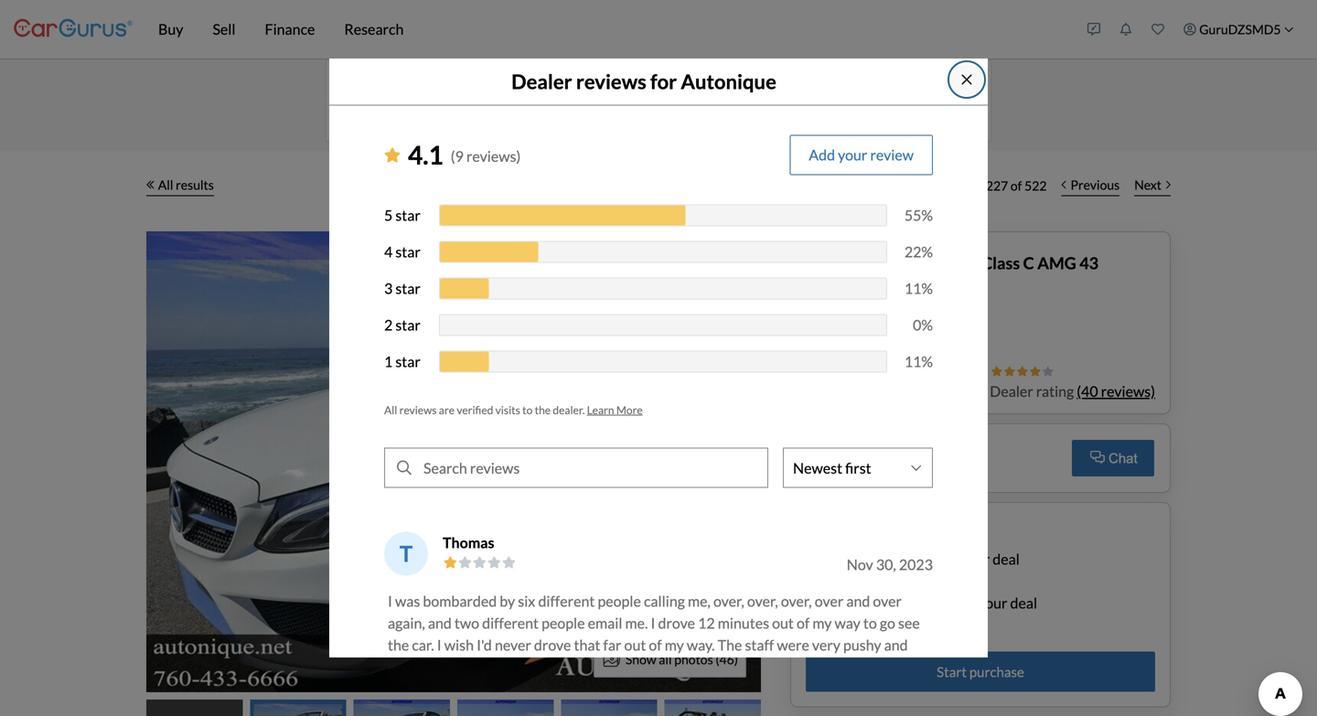 Task type: vqa. For each thing, say whether or not it's contained in the screenshot.
"Jeep" within the "2023 Jeep Gladiator Rubicon Crew Cab 4WD Boulder, CO (28 mi away)"
no



Task type: describe. For each thing, give the bounding box(es) containing it.
3
[[384, 280, 393, 297]]

we
[[806, 448, 832, 468]]

dealer for dealer rating (40 reviews)
[[990, 382, 1034, 400]]

and down go
[[884, 636, 908, 654]]

start purchase button
[[806, 652, 1156, 692]]

star for 3 star
[[396, 280, 421, 297]]

the down dealerships,
[[608, 702, 629, 716]]

amg
[[1038, 253, 1077, 273]]

very
[[812, 636, 841, 654]]

c-
[[966, 253, 982, 273]]

0 horizontal spatial one
[[428, 702, 452, 716]]

0 vertical spatial that
[[574, 636, 601, 654]]

were
[[777, 636, 810, 654]]

1 horizontal spatial i
[[437, 636, 442, 654]]

more
[[845, 616, 879, 634]]

this
[[566, 702, 592, 716]]

0 vertical spatial out
[[772, 615, 794, 632]]

(40
[[1077, 382, 1099, 400]]

unreasonable.
[[388, 658, 478, 676]]

i'd
[[477, 636, 492, 654]]

chevron left image
[[1062, 180, 1066, 189]]

start
[[937, 664, 967, 680]]

nov
[[847, 556, 874, 574]]

choose
[[821, 572, 869, 590]]

financing
[[852, 550, 910, 568]]

2 vertical spatial different
[[459, 680, 515, 698]]

0%
[[913, 316, 933, 334]]

at
[[875, 702, 888, 716]]

all reviews are verified visits to the dealer. learn more
[[384, 404, 643, 417]]

oceanside,
[[806, 302, 877, 320]]

227 of 522
[[986, 178, 1047, 194]]

find
[[821, 550, 849, 568]]

view vehicle photo 6 image
[[665, 700, 761, 716]]

star for 1 star
[[396, 353, 421, 371]]

email
[[588, 615, 623, 632]]

star image
[[384, 148, 401, 162]]

reviews for for
[[576, 70, 647, 93]]

4.1 dialog
[[329, 59, 988, 716]]

2018 mercedes-benz c-class c amg 43 cabriolet 4matic oceanside, ca (25 mi away)
[[806, 253, 1099, 320]]

two
[[455, 615, 480, 632]]

5 star
[[384, 206, 421, 224]]

0 vertical spatial is
[[879, 680, 890, 698]]

1 over from the left
[[815, 593, 844, 610]]

star for 2 star
[[396, 316, 421, 334]]

to.
[[546, 702, 563, 716]]

11% for 1 star
[[905, 353, 933, 371]]

worst
[[388, 702, 425, 716]]

ever
[[480, 702, 509, 716]]

1 horizontal spatial car.
[[877, 658, 899, 676]]

cargurus logo homepage link link
[[14, 3, 133, 55]]

to left go
[[864, 615, 877, 632]]

2023
[[899, 556, 933, 574]]

only
[[632, 702, 660, 716]]

staff
[[745, 636, 774, 654]]

3 star
[[384, 280, 421, 297]]

0 vertical spatial different
[[538, 593, 595, 610]]

car
[[729, 680, 749, 698]]

1
[[384, 353, 393, 371]]

c
[[1024, 253, 1035, 273]]

2 over from the left
[[873, 593, 902, 610]]

find financing & build your deal choose pickup or delivery schedule time to finalize your deal learn more
[[806, 550, 1038, 634]]

of up even
[[649, 636, 662, 654]]

dealer.
[[553, 404, 585, 417]]

t
[[400, 541, 413, 567]]

looking
[[644, 680, 694, 698]]

add
[[809, 146, 835, 164]]

results
[[176, 177, 214, 193]]

1 vertical spatial that
[[735, 702, 762, 716]]

0 horizontal spatial been
[[388, 680, 420, 698]]

0 vertical spatial people
[[598, 593, 641, 610]]

the down again,
[[388, 636, 409, 654]]

1 vertical spatial i've
[[455, 702, 477, 716]]

0 vertical spatial i
[[388, 593, 392, 610]]

next link
[[1128, 166, 1179, 206]]

way.
[[687, 636, 715, 654]]

to right 'visits'
[[523, 404, 533, 417]]

verified
[[457, 404, 494, 417]]

to up dealerships,
[[597, 658, 611, 676]]

star for 5 star
[[396, 206, 421, 224]]

10
[[439, 680, 456, 698]]

way
[[835, 615, 861, 632]]

add a car review image
[[1088, 23, 1101, 36]]

go
[[880, 615, 896, 632]]

autonique
[[681, 70, 777, 93]]

and left two
[[428, 615, 452, 632]]

of up were
[[797, 615, 810, 632]]

add your review
[[809, 146, 914, 164]]

dealer for dealer reviews for autonique
[[512, 70, 572, 93]]

they
[[514, 658, 543, 676]]

1 vertical spatial your
[[961, 550, 990, 568]]

1 horizontal spatial for
[[697, 680, 716, 698]]

reviews) inside 4.1 (9 reviews)
[[467, 148, 521, 166]]

1 star
[[384, 353, 421, 371]]

i was bombarded by six different people calling me, over, over, over, over and over again, and two different people email me. i drove 12 minutes out of my way to go see the car. i wish i'd never drove that far out of my way. the  staff were very pushy and unreasonable. l and they refused to budge even one penny on the price of the car. i've been to 10 different toyota dealerships, looking for a car for my wife and this is a worst one i've ever been to. this is the only dealership that refused to budge at a
[[388, 593, 925, 716]]

all
[[659, 652, 672, 668]]

start purchase
[[937, 664, 1025, 680]]

your inside button
[[838, 146, 868, 164]]

1 horizontal spatial one
[[689, 658, 713, 676]]

view vehicle photo 1 image
[[146, 700, 243, 716]]

4matic
[[879, 278, 940, 298]]

dealer rating (40 reviews)
[[990, 382, 1156, 400]]

build
[[926, 550, 958, 568]]

30,
[[876, 556, 897, 574]]

next
[[1135, 177, 1162, 193]]

show
[[626, 652, 657, 668]]

2 vertical spatial my
[[774, 680, 793, 698]]

are inside 4.1 dialog
[[439, 404, 455, 417]]

deal
[[856, 360, 888, 375]]

star for 4 star
[[396, 243, 421, 261]]

Search reviews field
[[415, 449, 768, 487]]

purchase
[[970, 664, 1025, 680]]

dealer reviews for autonique
[[512, 70, 777, 93]]

even
[[656, 658, 687, 676]]

mi
[[927, 302, 943, 320]]

view vehicle photo 4 image
[[458, 700, 554, 716]]

never
[[495, 636, 532, 654]]



Task type: locate. For each thing, give the bounding box(es) containing it.
2 star from the top
[[396, 243, 421, 261]]

wish
[[445, 636, 474, 654]]

1 vertical spatial 11%
[[905, 353, 933, 371]]

0 vertical spatial my
[[813, 615, 832, 632]]

11% down 0%
[[905, 353, 933, 371]]

one down 10
[[428, 702, 452, 716]]

chevron right image
[[1167, 180, 1171, 189]]

0 vertical spatial one
[[689, 658, 713, 676]]

1 vertical spatial all
[[384, 404, 397, 417]]

1 vertical spatial i
[[651, 615, 656, 632]]

previous
[[1071, 177, 1120, 193]]

the down pushy
[[852, 658, 874, 676]]

4 star
[[384, 243, 421, 261]]

1 horizontal spatial all
[[384, 404, 397, 417]]

star right 2
[[396, 316, 421, 334]]

out up were
[[772, 615, 794, 632]]

that down car
[[735, 702, 762, 716]]

your up delivery
[[961, 550, 990, 568]]

all for all reviews are verified visits to the dealer. learn more
[[384, 404, 397, 417]]

budge down this on the right of the page
[[833, 702, 872, 716]]

0 vertical spatial all
[[158, 177, 173, 193]]

to down wife
[[816, 702, 830, 716]]

1 a from the left
[[719, 680, 726, 698]]

the right on
[[777, 658, 799, 676]]

my up even
[[665, 636, 684, 654]]

drove up they
[[534, 636, 571, 654]]

is down dealerships,
[[595, 702, 605, 716]]

calling
[[644, 593, 685, 610]]

$41,888
[[806, 329, 874, 351]]

1 vertical spatial one
[[428, 702, 452, 716]]

that
[[574, 636, 601, 654], [735, 702, 762, 716]]

for left autonique
[[651, 70, 677, 93]]

price
[[802, 658, 834, 676]]

out
[[772, 615, 794, 632], [625, 636, 646, 654]]

view vehicle photo 5 image
[[561, 700, 658, 716]]

view vehicle photo 2 image
[[250, 700, 346, 716]]

1 horizontal spatial a
[[892, 680, 900, 698]]

0 vertical spatial been
[[388, 680, 420, 698]]

dealership
[[663, 702, 732, 716]]

cargurus logo homepage link image
[[14, 3, 133, 55]]

deal right 'build'
[[993, 550, 1020, 568]]

me.
[[625, 615, 648, 632]]

people left email
[[542, 615, 585, 632]]

0 horizontal spatial are
[[439, 404, 455, 417]]

1 horizontal spatial been
[[511, 702, 543, 716]]

11%
[[905, 280, 933, 297], [905, 353, 933, 371]]

2 vertical spatial your
[[978, 594, 1008, 612]]

a right this on the right of the page
[[892, 680, 900, 698]]

for up view vehicle photo 6
[[697, 680, 716, 698]]

522
[[1025, 178, 1047, 194]]

1 vertical spatial is
[[595, 702, 605, 716]]

1 vertical spatial people
[[542, 615, 585, 632]]

minutes
[[718, 615, 770, 632]]

a left car
[[719, 680, 726, 698]]

menu bar
[[133, 0, 1078, 59]]

i
[[388, 593, 392, 610], [651, 615, 656, 632], [437, 636, 442, 654]]

to down or
[[913, 594, 927, 612]]

different up ever
[[459, 680, 515, 698]]

0 horizontal spatial that
[[574, 636, 601, 654]]

and
[[847, 593, 870, 610], [428, 615, 452, 632], [884, 636, 908, 654], [487, 658, 511, 676], [826, 680, 850, 698]]

my left wife
[[774, 680, 793, 698]]

55%
[[905, 206, 933, 224]]

0 vertical spatial drove
[[658, 615, 695, 632]]

1 horizontal spatial refused
[[764, 702, 813, 716]]

1 horizontal spatial that
[[735, 702, 762, 716]]

11% up (25
[[905, 280, 933, 297]]

close modal dealer reviews for autonique image
[[960, 72, 975, 87]]

again,
[[388, 615, 425, 632]]

car. up unreasonable.
[[412, 636, 434, 654]]

learn
[[587, 404, 615, 417], [806, 616, 843, 634]]

11% for 3 star
[[905, 280, 933, 297]]

schedule
[[821, 594, 879, 612]]

1 horizontal spatial my
[[774, 680, 793, 698]]

a
[[719, 680, 726, 698], [892, 680, 900, 698]]

chevron double left image
[[146, 180, 154, 189]]

2 horizontal spatial for
[[752, 680, 771, 698]]

2 over, from the left
[[747, 593, 778, 610]]

1 vertical spatial budge
[[833, 702, 872, 716]]

2 horizontal spatial i
[[651, 615, 656, 632]]

vehicle full photo image
[[146, 232, 761, 693]]

1 horizontal spatial are
[[835, 448, 859, 468]]

0 horizontal spatial out
[[625, 636, 646, 654]]

budge down far
[[613, 658, 653, 676]]

1 vertical spatial drove
[[534, 636, 571, 654]]

finalize
[[930, 594, 976, 612]]

1 horizontal spatial budge
[[833, 702, 872, 716]]

0 horizontal spatial i
[[388, 593, 392, 610]]

learn more link
[[587, 404, 643, 417]]

over down the choose
[[815, 593, 844, 610]]

reviews) right (9
[[467, 148, 521, 166]]

1 horizontal spatial people
[[598, 593, 641, 610]]

2 vertical spatial i
[[437, 636, 442, 654]]

benz
[[926, 253, 963, 273]]

1 vertical spatial refused
[[764, 702, 813, 716]]

refused down wife
[[764, 702, 813, 716]]

0 vertical spatial deal
[[993, 550, 1020, 568]]

fair deal
[[825, 360, 888, 375]]

see
[[899, 615, 920, 632]]

are right we
[[835, 448, 859, 468]]

2018
[[806, 253, 844, 273]]

i've left start
[[902, 658, 925, 676]]

for right car
[[752, 680, 771, 698]]

menu
[[1078, 4, 1304, 55]]

1 vertical spatial are
[[835, 448, 859, 468]]

away)
[[945, 302, 983, 320]]

cabriolet
[[806, 278, 875, 298]]

1 horizontal spatial drove
[[658, 615, 695, 632]]

1 vertical spatial car.
[[877, 658, 899, 676]]

of
[[1011, 178, 1022, 194], [797, 615, 810, 632], [649, 636, 662, 654], [837, 658, 850, 676]]

the
[[535, 404, 551, 417], [388, 636, 409, 654], [777, 658, 799, 676], [852, 658, 874, 676], [608, 702, 629, 716]]

0 horizontal spatial all
[[158, 177, 173, 193]]

0 horizontal spatial over,
[[714, 593, 745, 610]]

2 a from the left
[[892, 680, 900, 698]]

learn up very in the right bottom of the page
[[806, 616, 843, 634]]

thomas
[[443, 534, 495, 552]]

2 horizontal spatial my
[[813, 615, 832, 632]]

0 vertical spatial reviews
[[576, 70, 647, 93]]

(25
[[903, 302, 924, 320]]

i right me.
[[651, 615, 656, 632]]

the left dealer.
[[535, 404, 551, 417]]

we are online
[[806, 448, 908, 468]]

been down toyota
[[511, 702, 543, 716]]

of right price in the bottom right of the page
[[837, 658, 850, 676]]

i've down 10
[[455, 702, 477, 716]]

0 vertical spatial 11%
[[905, 280, 933, 297]]

and right l
[[487, 658, 511, 676]]

for
[[651, 70, 677, 93], [697, 680, 716, 698], [752, 680, 771, 698]]

been up view vehicle photo 3
[[388, 680, 420, 698]]

0 vertical spatial dealer
[[512, 70, 572, 93]]

car. up this on the right of the page
[[877, 658, 899, 676]]

(9
[[451, 148, 464, 166]]

ca
[[880, 302, 900, 320]]

to
[[523, 404, 533, 417], [913, 594, 927, 612], [864, 615, 877, 632], [597, 658, 611, 676], [422, 680, 436, 698], [816, 702, 830, 716]]

of right 227
[[1011, 178, 1022, 194]]

1 vertical spatial learn
[[806, 616, 843, 634]]

0 vertical spatial car.
[[412, 636, 434, 654]]

learn inside find financing & build your deal choose pickup or delivery schedule time to finalize your deal learn more
[[806, 616, 843, 634]]

4 star from the top
[[396, 316, 421, 334]]

me,
[[688, 593, 711, 610]]

1 vertical spatial different
[[482, 615, 539, 632]]

your down delivery
[[978, 594, 1008, 612]]

1 horizontal spatial over,
[[747, 593, 778, 610]]

0 horizontal spatial my
[[665, 636, 684, 654]]

out down me.
[[625, 636, 646, 654]]

drove
[[658, 615, 695, 632], [534, 636, 571, 654]]

refused up toyota
[[545, 658, 594, 676]]

online
[[862, 448, 908, 468]]

share image
[[671, 255, 689, 274]]

one down way.
[[689, 658, 713, 676]]

deal right finalize on the bottom of the page
[[1011, 594, 1038, 612]]

dealer
[[512, 70, 572, 93], [990, 382, 1034, 400]]

i left wish
[[437, 636, 442, 654]]

i left was
[[388, 593, 392, 610]]

been
[[388, 680, 420, 698], [511, 702, 543, 716]]

12
[[698, 615, 715, 632]]

different up never
[[482, 615, 539, 632]]

1 vertical spatial dealer
[[990, 382, 1034, 400]]

1 horizontal spatial over
[[873, 593, 902, 610]]

over down pickup at the right of the page
[[873, 593, 902, 610]]

5 star from the top
[[396, 353, 421, 371]]

advertisement region
[[326, 59, 992, 142]]

0 vertical spatial i've
[[902, 658, 925, 676]]

star right 1 on the left of the page
[[396, 353, 421, 371]]

rating
[[1037, 382, 1074, 400]]

to left 10
[[422, 680, 436, 698]]

0 horizontal spatial drove
[[534, 636, 571, 654]]

1 vertical spatial been
[[511, 702, 543, 716]]

star right 5
[[396, 206, 421, 224]]

class
[[982, 253, 1020, 273]]

are left verified
[[439, 404, 455, 417]]

0 vertical spatial budge
[[613, 658, 653, 676]]

view vehicle photo 3 image
[[354, 700, 450, 716]]

star right 4
[[396, 243, 421, 261]]

all results
[[158, 177, 214, 193]]

the
[[718, 636, 742, 654]]

1 vertical spatial deal
[[1011, 594, 1038, 612]]

0 horizontal spatial a
[[719, 680, 726, 698]]

3 over, from the left
[[781, 593, 812, 610]]

delivery
[[934, 572, 986, 590]]

227
[[986, 178, 1009, 194]]

4.1
[[408, 140, 444, 170]]

different right 'six'
[[538, 593, 595, 610]]

dealerships,
[[564, 680, 641, 698]]

1 vertical spatial my
[[665, 636, 684, 654]]

show all photos (46)
[[626, 652, 738, 668]]

drove down calling
[[658, 615, 695, 632]]

0 horizontal spatial dealer
[[512, 70, 572, 93]]

that left far
[[574, 636, 601, 654]]

0 vertical spatial are
[[439, 404, 455, 417]]

0 horizontal spatial people
[[542, 615, 585, 632]]

0 horizontal spatial is
[[595, 702, 605, 716]]

my
[[813, 615, 832, 632], [665, 636, 684, 654], [774, 680, 793, 698]]

and up more
[[847, 593, 870, 610]]

1 horizontal spatial reviews
[[576, 70, 647, 93]]

1 star from the top
[[396, 206, 421, 224]]

search image
[[397, 461, 412, 475]]

0 horizontal spatial for
[[651, 70, 677, 93]]

more
[[617, 404, 643, 417]]

2 11% from the top
[[905, 353, 933, 371]]

my up very in the right bottom of the page
[[813, 615, 832, 632]]

0 vertical spatial refused
[[545, 658, 594, 676]]

refused
[[545, 658, 594, 676], [764, 702, 813, 716]]

all down 1 on the left of the page
[[384, 404, 397, 417]]

3 star from the top
[[396, 280, 421, 297]]

5
[[384, 206, 393, 224]]

2 horizontal spatial over,
[[781, 593, 812, 610]]

over,
[[714, 593, 745, 610], [747, 593, 778, 610], [781, 593, 812, 610]]

0 vertical spatial your
[[838, 146, 868, 164]]

4.1 (9 reviews)
[[408, 140, 521, 170]]

1 vertical spatial out
[[625, 636, 646, 654]]

photos
[[675, 652, 713, 668]]

0 horizontal spatial over
[[815, 593, 844, 610]]

dealer inside 4.1 dialog
[[512, 70, 572, 93]]

wife
[[796, 680, 824, 698]]

is right this on the right of the page
[[879, 680, 890, 698]]

(46)
[[716, 652, 738, 668]]

1 horizontal spatial is
[[879, 680, 890, 698]]

add your review button
[[790, 135, 933, 175]]

4
[[384, 243, 393, 261]]

0 horizontal spatial reviews
[[400, 404, 437, 417]]

bombarded
[[423, 593, 497, 610]]

1 horizontal spatial out
[[772, 615, 794, 632]]

nov 30, 2023
[[847, 556, 933, 574]]

0 horizontal spatial refused
[[545, 658, 594, 676]]

all inside 4.1 dialog
[[384, 404, 397, 417]]

0 horizontal spatial budge
[[613, 658, 653, 676]]

1 horizontal spatial reviews)
[[1101, 382, 1156, 400]]

0 horizontal spatial learn
[[587, 404, 615, 417]]

review
[[871, 146, 914, 164]]

learn left the more
[[587, 404, 615, 417]]

reviews) right (40 on the bottom right
[[1101, 382, 1156, 400]]

reviews for are
[[400, 404, 437, 417]]

1 vertical spatial reviews
[[400, 404, 437, 417]]

time
[[882, 594, 910, 612]]

0 horizontal spatial reviews)
[[467, 148, 521, 166]]

1 over, from the left
[[714, 593, 745, 610]]

22%
[[905, 243, 933, 261]]

and left this on the right of the page
[[826, 680, 850, 698]]

1 vertical spatial reviews)
[[1101, 382, 1156, 400]]

0 vertical spatial reviews)
[[467, 148, 521, 166]]

i've
[[902, 658, 925, 676], [455, 702, 477, 716]]

over
[[815, 593, 844, 610], [873, 593, 902, 610]]

all results link
[[146, 166, 214, 206]]

previous link
[[1055, 166, 1128, 206]]

all right chevron double left image
[[158, 177, 173, 193]]

people up email
[[598, 593, 641, 610]]

or
[[917, 572, 931, 590]]

all for all results
[[158, 177, 173, 193]]

star right 3
[[396, 280, 421, 297]]

0 horizontal spatial car.
[[412, 636, 434, 654]]

1 horizontal spatial dealer
[[990, 382, 1034, 400]]

to inside find financing & build your deal choose pickup or delivery schedule time to finalize your deal learn more
[[913, 594, 927, 612]]

0 horizontal spatial i've
[[455, 702, 477, 716]]

l
[[481, 658, 485, 676]]

your right add on the right of page
[[838, 146, 868, 164]]

saved cars image
[[1152, 23, 1165, 36]]

pickup
[[872, 572, 914, 590]]

0 vertical spatial learn
[[587, 404, 615, 417]]

tab list
[[146, 700, 761, 716]]

learn inside 4.1 dialog
[[587, 404, 615, 417]]

1 11% from the top
[[905, 280, 933, 297]]

1 horizontal spatial i've
[[902, 658, 925, 676]]

visits
[[496, 404, 521, 417]]

menu item
[[1174, 4, 1304, 55]]

1 horizontal spatial learn
[[806, 616, 843, 634]]



